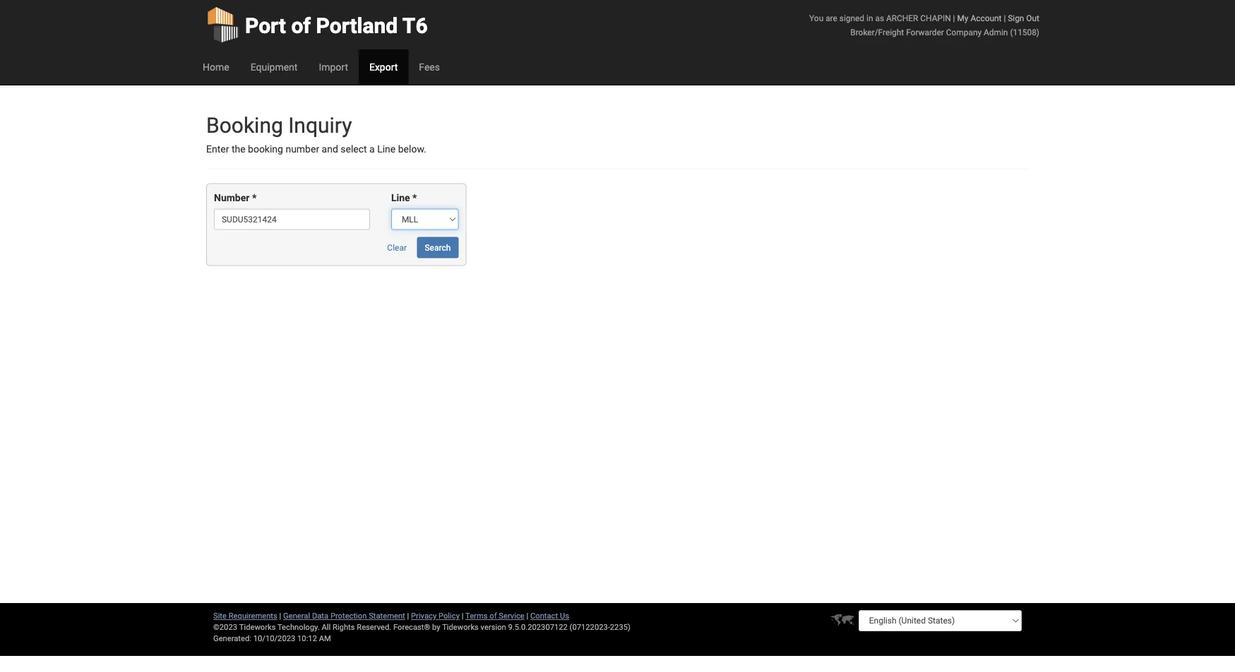 Task type: vqa. For each thing, say whether or not it's contained in the screenshot.
number
yes



Task type: describe. For each thing, give the bounding box(es) containing it.
* for number *
[[252, 192, 257, 204]]

the
[[232, 143, 246, 155]]

version
[[481, 623, 506, 632]]

10/10/2023
[[253, 634, 295, 643]]

clear button
[[380, 237, 415, 258]]

10:12
[[297, 634, 317, 643]]

of inside "site requirements | general data protection statement | privacy policy | terms of service | contact us ©2023 tideworks technology. all rights reserved. forecast® by tideworks version 9.5.0.202307122 (07122023-2235) generated: 10/10/2023 10:12 am"
[[490, 611, 497, 621]]

(07122023-
[[570, 623, 610, 632]]

number
[[214, 192, 250, 204]]

statement
[[369, 611, 405, 621]]

fees
[[419, 61, 440, 73]]

out
[[1027, 13, 1040, 23]]

reserved.
[[357, 623, 391, 632]]

as
[[875, 13, 884, 23]]

home
[[203, 61, 229, 73]]

are
[[826, 13, 838, 23]]

service
[[499, 611, 525, 621]]

us
[[560, 611, 569, 621]]

Number * text field
[[214, 209, 370, 230]]

clear
[[387, 243, 407, 252]]

tideworks
[[442, 623, 479, 632]]

booking inquiry enter the booking number and select a line below.
[[206, 113, 426, 155]]

you
[[810, 13, 824, 23]]

export
[[369, 61, 398, 73]]

2235)
[[610, 623, 631, 632]]

| left sign
[[1004, 13, 1006, 23]]

number *
[[214, 192, 257, 204]]

forwarder
[[906, 27, 944, 37]]

9.5.0.202307122
[[508, 623, 568, 632]]

terms of service link
[[465, 611, 525, 621]]

(11508)
[[1010, 27, 1040, 37]]

technology.
[[278, 623, 320, 632]]

contact us link
[[530, 611, 569, 621]]

home button
[[192, 49, 240, 85]]

all
[[322, 623, 331, 632]]

data
[[312, 611, 329, 621]]

sign out link
[[1008, 13, 1040, 23]]

number
[[286, 143, 319, 155]]

forecast®
[[393, 623, 430, 632]]

line inside booking inquiry enter the booking number and select a line below.
[[377, 143, 396, 155]]

site requirements link
[[213, 611, 277, 621]]

booking
[[248, 143, 283, 155]]

admin
[[984, 27, 1008, 37]]

archer
[[886, 13, 918, 23]]

terms
[[465, 611, 488, 621]]

company
[[946, 27, 982, 37]]

broker/freight
[[851, 27, 904, 37]]



Task type: locate. For each thing, give the bounding box(es) containing it.
below.
[[398, 143, 426, 155]]

1 vertical spatial of
[[490, 611, 497, 621]]

port of portland t6
[[245, 13, 428, 38]]

contact
[[530, 611, 558, 621]]

0 horizontal spatial *
[[252, 192, 257, 204]]

privacy
[[411, 611, 437, 621]]

you are signed in as archer chapin | my account | sign out broker/freight forwarder company admin (11508)
[[810, 13, 1040, 37]]

signed
[[840, 13, 865, 23]]

import button
[[308, 49, 359, 85]]

1 horizontal spatial *
[[413, 192, 417, 204]]

line *
[[391, 192, 417, 204]]

a
[[369, 143, 375, 155]]

* down below.
[[413, 192, 417, 204]]

| up tideworks
[[462, 611, 464, 621]]

requirements
[[229, 611, 277, 621]]

1 horizontal spatial of
[[490, 611, 497, 621]]

of
[[291, 13, 311, 38], [490, 611, 497, 621]]

general
[[283, 611, 310, 621]]

| up 9.5.0.202307122
[[527, 611, 528, 621]]

equipment button
[[240, 49, 308, 85]]

line
[[377, 143, 396, 155], [391, 192, 410, 204]]

line right a
[[377, 143, 396, 155]]

| left my
[[953, 13, 955, 23]]

select
[[341, 143, 367, 155]]

* right the number
[[252, 192, 257, 204]]

|
[[953, 13, 955, 23], [1004, 13, 1006, 23], [279, 611, 281, 621], [407, 611, 409, 621], [462, 611, 464, 621], [527, 611, 528, 621]]

sign
[[1008, 13, 1024, 23]]

site
[[213, 611, 227, 621]]

portland
[[316, 13, 398, 38]]

inquiry
[[288, 113, 352, 138]]

my account link
[[957, 13, 1002, 23]]

import
[[319, 61, 348, 73]]

in
[[867, 13, 873, 23]]

by
[[432, 623, 440, 632]]

my
[[957, 13, 969, 23]]

export button
[[359, 49, 409, 85]]

port
[[245, 13, 286, 38]]

*
[[252, 192, 257, 204], [413, 192, 417, 204]]

t6
[[403, 13, 428, 38]]

0 vertical spatial of
[[291, 13, 311, 38]]

2 * from the left
[[413, 192, 417, 204]]

0 vertical spatial line
[[377, 143, 396, 155]]

©2023 tideworks
[[213, 623, 276, 632]]

and
[[322, 143, 338, 155]]

chapin
[[921, 13, 951, 23]]

line up clear 'button' at top left
[[391, 192, 410, 204]]

fees button
[[409, 49, 451, 85]]

1 vertical spatial line
[[391, 192, 410, 204]]

| left "general"
[[279, 611, 281, 621]]

protection
[[330, 611, 367, 621]]

port of portland t6 link
[[206, 0, 428, 49]]

0 horizontal spatial of
[[291, 13, 311, 38]]

account
[[971, 13, 1002, 23]]

am
[[319, 634, 331, 643]]

privacy policy link
[[411, 611, 460, 621]]

general data protection statement link
[[283, 611, 405, 621]]

equipment
[[251, 61, 298, 73]]

search
[[425, 243, 451, 252]]

of up the version
[[490, 611, 497, 621]]

rights
[[333, 623, 355, 632]]

* for line *
[[413, 192, 417, 204]]

of right port
[[291, 13, 311, 38]]

booking
[[206, 113, 283, 138]]

search button
[[417, 237, 459, 258]]

| up "forecast®"
[[407, 611, 409, 621]]

generated:
[[213, 634, 251, 643]]

1 * from the left
[[252, 192, 257, 204]]

site requirements | general data protection statement | privacy policy | terms of service | contact us ©2023 tideworks technology. all rights reserved. forecast® by tideworks version 9.5.0.202307122 (07122023-2235) generated: 10/10/2023 10:12 am
[[213, 611, 631, 643]]

policy
[[439, 611, 460, 621]]

enter
[[206, 143, 229, 155]]



